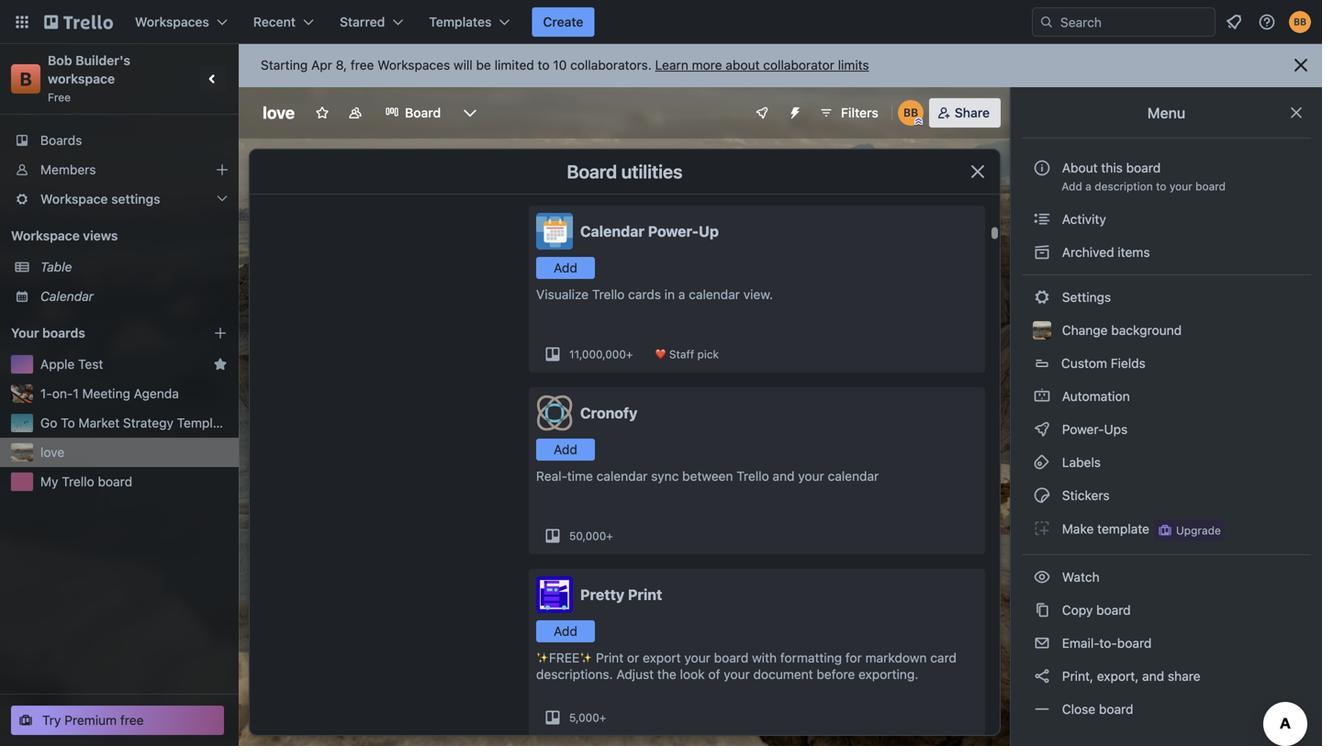 Task type: vqa. For each thing, say whether or not it's contained in the screenshot.
Members
yes



Task type: describe. For each thing, give the bounding box(es) containing it.
table
[[40, 259, 72, 275]]

be
[[476, 57, 491, 73]]

template
[[1097, 522, 1150, 537]]

menu
[[1148, 104, 1186, 122]]

try premium free
[[42, 713, 144, 728]]

collaborator
[[763, 57, 835, 73]]

archived items
[[1059, 245, 1150, 260]]

5,000 +
[[569, 712, 606, 724]]

real-
[[536, 469, 567, 484]]

utilities
[[621, 161, 683, 182]]

apple
[[40, 357, 75, 372]]

1 horizontal spatial bob builder (bobbuilder40) image
[[1289, 11, 1311, 33]]

upgrade
[[1176, 524, 1221, 537]]

sm image for email-to-board
[[1033, 634, 1051, 653]]

+ for pretty print
[[599, 712, 606, 724]]

activity link
[[1022, 205, 1311, 234]]

starred button
[[329, 7, 414, 37]]

adjust
[[616, 667, 654, 682]]

workspace
[[48, 71, 115, 86]]

2 horizontal spatial calendar
[[828, 469, 879, 484]]

star or unstar board image
[[315, 106, 330, 120]]

filters button
[[814, 98, 884, 128]]

pretty
[[580, 586, 625, 604]]

formatting
[[780, 651, 842, 666]]

settings
[[111, 191, 160, 207]]

on-
[[52, 386, 73, 401]]

items
[[1118, 245, 1150, 260]]

open information menu image
[[1258, 13, 1276, 31]]

a for calendar
[[678, 287, 685, 302]]

copy board link
[[1022, 596, 1311, 625]]

bob builder's workspace link
[[48, 53, 134, 86]]

board inside ✨free✨ print or export your board with formatting for markdown card descriptions.  adjust the look of your document before exporting.
[[714, 651, 749, 666]]

+ for cronofy
[[606, 530, 613, 543]]

test
[[78, 357, 103, 372]]

views
[[83, 228, 118, 243]]

about
[[726, 57, 760, 73]]

table link
[[40, 258, 228, 276]]

a for description
[[1086, 180, 1092, 193]]

copy
[[1062, 603, 1093, 618]]

recent
[[253, 14, 296, 29]]

print, export, and share link
[[1022, 662, 1311, 691]]

markdown
[[865, 651, 927, 666]]

recent button
[[242, 7, 325, 37]]

cronofy
[[580, 404, 638, 422]]

close board link
[[1022, 695, 1311, 724]]

and inside "link"
[[1142, 669, 1164, 684]]

free inside the try premium free button
[[120, 713, 144, 728]]

print for pretty
[[628, 586, 662, 604]]

sm image for archived items
[[1033, 243, 1051, 262]]

add for pretty print
[[554, 624, 577, 639]]

calendar for calendar
[[40, 289, 94, 304]]

stickers
[[1059, 488, 1110, 503]]

email-to-board link
[[1022, 629, 1311, 658]]

add button for calendar power-up
[[536, 257, 595, 279]]

bob
[[48, 53, 72, 68]]

1-on-1 meeting agenda
[[40, 386, 179, 401]]

workspace navigation collapse icon image
[[200, 66, 226, 92]]

Board name text field
[[253, 98, 304, 128]]

templates button
[[418, 7, 521, 37]]

power-ups
[[1059, 422, 1131, 437]]

love inside text field
[[263, 103, 295, 123]]

❤️ staff pick
[[655, 348, 719, 361]]

change background
[[1059, 323, 1182, 338]]

board for board
[[405, 105, 441, 120]]

share
[[955, 105, 990, 120]]

1-
[[40, 386, 52, 401]]

builder's
[[75, 53, 130, 68]]

sm image for power-ups
[[1033, 421, 1051, 439]]

board for board utilities
[[567, 161, 617, 182]]

pick
[[697, 348, 719, 361]]

boards
[[40, 133, 82, 148]]

for
[[846, 651, 862, 666]]

workspace visible image
[[348, 106, 363, 120]]

export
[[643, 651, 681, 666]]

customize views image
[[461, 104, 479, 122]]

10
[[553, 57, 567, 73]]

sm image for watch
[[1033, 568, 1051, 587]]

learn more about collaborator limits link
[[655, 57, 869, 73]]

limits
[[838, 57, 869, 73]]

b
[[20, 68, 32, 90]]

power ups image
[[755, 106, 769, 120]]

templates
[[429, 14, 492, 29]]

0 horizontal spatial love
[[40, 445, 65, 460]]

the
[[657, 667, 676, 682]]

custom fields
[[1061, 356, 1146, 371]]

power-ups link
[[1022, 415, 1311, 444]]

email-
[[1062, 636, 1100, 651]]

1-on-1 meeting agenda link
[[40, 385, 228, 403]]

or
[[627, 651, 639, 666]]

1 horizontal spatial free
[[351, 57, 374, 73]]

archived
[[1062, 245, 1114, 260]]

apr
[[311, 57, 332, 73]]

ups
[[1104, 422, 1128, 437]]

members link
[[0, 155, 239, 185]]

starting apr 8, free workspaces will be limited to 10 collaborators. learn more about collaborator limits
[[261, 57, 869, 73]]

workspaces inside dropdown button
[[135, 14, 209, 29]]

of
[[708, 667, 720, 682]]

starred icon image
[[213, 357, 228, 372]]

custom fields button
[[1022, 349, 1311, 378]]

with
[[752, 651, 777, 666]]

5,000
[[569, 712, 599, 724]]

automation
[[1059, 389, 1130, 404]]

about
[[1062, 160, 1098, 175]]

11,000,000 +
[[569, 348, 633, 361]]

1 vertical spatial workspaces
[[378, 57, 450, 73]]

limited
[[495, 57, 534, 73]]

0 vertical spatial +
[[626, 348, 633, 361]]

2 horizontal spatial trello
[[737, 469, 769, 484]]



Task type: locate. For each thing, give the bounding box(es) containing it.
1 vertical spatial +
[[606, 530, 613, 543]]

5 sm image from the top
[[1033, 668, 1051, 686]]

1 horizontal spatial power-
[[1062, 422, 1104, 437]]

board inside 'link'
[[1096, 603, 1131, 618]]

0 vertical spatial workspace
[[40, 191, 108, 207]]

3 sm image from the top
[[1033, 520, 1051, 538]]

sm image left archived
[[1033, 243, 1051, 262]]

your inside the about this board add a description to your board
[[1170, 180, 1193, 193]]

print,
[[1062, 669, 1094, 684]]

copy board
[[1059, 603, 1131, 618]]

sm image for activity
[[1033, 210, 1051, 229]]

create
[[543, 14, 584, 29]]

time
[[567, 469, 593, 484]]

workspaces up board link
[[378, 57, 450, 73]]

calendar inside calendar link
[[40, 289, 94, 304]]

workspace down the members
[[40, 191, 108, 207]]

1 vertical spatial love
[[40, 445, 65, 460]]

workspace inside popup button
[[40, 191, 108, 207]]

to left 10
[[538, 57, 550, 73]]

sm image for make template
[[1033, 520, 1051, 538]]

sm image inside the settings link
[[1033, 288, 1051, 307]]

automation image
[[780, 98, 806, 124]]

+
[[626, 348, 633, 361], [606, 530, 613, 543], [599, 712, 606, 724]]

sm image left labels
[[1033, 454, 1051, 472]]

sm image left close
[[1033, 701, 1051, 719]]

sm image inside labels link
[[1033, 454, 1051, 472]]

agenda
[[134, 386, 179, 401]]

bob builder (bobbuilder40) image right open information menu image
[[1289, 11, 1311, 33]]

bob builder (bobbuilder40) image right filters
[[898, 100, 924, 126]]

+ up pretty
[[606, 530, 613, 543]]

1 horizontal spatial trello
[[592, 287, 625, 302]]

try premium free button
[[11, 706, 224, 735]]

workspace for workspace views
[[11, 228, 80, 243]]

board down export, at the right of the page
[[1099, 702, 1134, 717]]

1 horizontal spatial board
[[567, 161, 617, 182]]

+ down descriptions.
[[599, 712, 606, 724]]

3 sm image from the top
[[1033, 387, 1051, 406]]

0 horizontal spatial a
[[678, 287, 685, 302]]

sm image left the settings at right
[[1033, 288, 1051, 307]]

and left share
[[1142, 669, 1164, 684]]

about this board add a description to your board
[[1062, 160, 1226, 193]]

sm image inside email-to-board link
[[1033, 634, 1051, 653]]

1 sm image from the top
[[1033, 210, 1051, 229]]

1 vertical spatial calendar
[[40, 289, 94, 304]]

calendar for calendar power-up
[[580, 223, 645, 240]]

power- inside power-ups link
[[1062, 422, 1104, 437]]

apple test link
[[40, 355, 206, 374]]

8 sm image from the top
[[1033, 701, 1051, 719]]

activity
[[1059, 212, 1106, 227]]

power- up in
[[648, 223, 699, 240]]

sm image inside copy board 'link'
[[1033, 601, 1051, 620]]

add button up ✨free✨
[[536, 621, 595, 643]]

1 horizontal spatial to
[[1156, 180, 1167, 193]]

board up "to-"
[[1096, 603, 1131, 618]]

this
[[1101, 160, 1123, 175]]

sm image for print, export, and share
[[1033, 668, 1051, 686]]

1 vertical spatial print
[[596, 651, 624, 666]]

your boards with 5 items element
[[11, 322, 185, 344]]

4 sm image from the top
[[1033, 454, 1051, 472]]

automation link
[[1022, 382, 1311, 411]]

sm image inside watch link
[[1033, 568, 1051, 587]]

0 vertical spatial bob builder (bobbuilder40) image
[[1289, 11, 1311, 33]]

love left star or unstar board icon on the left top of page
[[263, 103, 295, 123]]

custom
[[1061, 356, 1107, 371]]

try
[[42, 713, 61, 728]]

sm image for automation
[[1033, 387, 1051, 406]]

sm image inside archived items link
[[1033, 243, 1051, 262]]

0 horizontal spatial power-
[[648, 223, 699, 240]]

4 sm image from the top
[[1033, 568, 1051, 587]]

print right pretty
[[628, 586, 662, 604]]

0 horizontal spatial workspaces
[[135, 14, 209, 29]]

meeting
[[82, 386, 130, 401]]

0 horizontal spatial and
[[773, 469, 795, 484]]

sm image left watch
[[1033, 568, 1051, 587]]

market
[[78, 415, 120, 431]]

sm image inside print, export, and share "link"
[[1033, 668, 1051, 686]]

trello for board
[[62, 474, 94, 489]]

in
[[665, 287, 675, 302]]

1 horizontal spatial workspaces
[[378, 57, 450, 73]]

1 horizontal spatial love
[[263, 103, 295, 123]]

love
[[263, 103, 295, 123], [40, 445, 65, 460]]

description
[[1095, 180, 1153, 193]]

2 add button from the top
[[536, 439, 595, 461]]

between
[[682, 469, 733, 484]]

board left utilities
[[567, 161, 617, 182]]

trello right between
[[737, 469, 769, 484]]

calendar power-up
[[580, 223, 719, 240]]

0 horizontal spatial bob builder (bobbuilder40) image
[[898, 100, 924, 126]]

0 horizontal spatial to
[[538, 57, 550, 73]]

add down the 'about'
[[1062, 180, 1082, 193]]

add button for pretty print
[[536, 621, 595, 643]]

to
[[61, 415, 75, 431]]

calendar link
[[40, 287, 228, 306]]

sm image left email-
[[1033, 634, 1051, 653]]

a inside the about this board add a description to your board
[[1086, 180, 1092, 193]]

a
[[1086, 180, 1092, 193], [678, 287, 685, 302]]

workspace up table
[[11, 228, 80, 243]]

trello for cards
[[592, 287, 625, 302]]

✨free✨
[[536, 651, 592, 666]]

board link
[[374, 98, 452, 128]]

your
[[1170, 180, 1193, 193], [798, 469, 824, 484], [684, 651, 711, 666], [724, 667, 750, 682]]

1 horizontal spatial calendar
[[580, 223, 645, 240]]

50,000
[[569, 530, 606, 543]]

sm image for stickers
[[1033, 487, 1051, 505]]

look
[[680, 667, 705, 682]]

add board image
[[213, 326, 228, 341]]

share button
[[929, 98, 1001, 128]]

workspace
[[40, 191, 108, 207], [11, 228, 80, 243]]

add for cronofy
[[554, 442, 577, 457]]

0 horizontal spatial print
[[596, 651, 624, 666]]

up
[[699, 223, 719, 240]]

0 vertical spatial board
[[405, 105, 441, 120]]

0 notifications image
[[1223, 11, 1245, 33]]

sm image left stickers at the bottom
[[1033, 487, 1051, 505]]

1 vertical spatial and
[[1142, 669, 1164, 684]]

board
[[1126, 160, 1161, 175], [1196, 180, 1226, 193], [98, 474, 132, 489], [1096, 603, 1131, 618], [1117, 636, 1152, 651], [714, 651, 749, 666], [1099, 702, 1134, 717]]

trello right my
[[62, 474, 94, 489]]

bob builder (bobbuilder40) image
[[1289, 11, 1311, 33], [898, 100, 924, 126]]

0 vertical spatial print
[[628, 586, 662, 604]]

1 vertical spatial free
[[120, 713, 144, 728]]

3 add button from the top
[[536, 621, 595, 643]]

free right the premium
[[120, 713, 144, 728]]

2 sm image from the top
[[1033, 421, 1051, 439]]

Search field
[[1054, 8, 1215, 36]]

sm image left activity
[[1033, 210, 1051, 229]]

board up activity 'link'
[[1196, 180, 1226, 193]]

board down love link
[[98, 474, 132, 489]]

sm image inside "automation" link
[[1033, 387, 1051, 406]]

make template
[[1059, 522, 1150, 537]]

0 horizontal spatial trello
[[62, 474, 94, 489]]

1 horizontal spatial a
[[1086, 180, 1092, 193]]

and
[[773, 469, 795, 484], [1142, 669, 1164, 684]]

descriptions.
[[536, 667, 613, 682]]

sm image
[[1033, 243, 1051, 262], [1033, 421, 1051, 439], [1033, 520, 1051, 538], [1033, 568, 1051, 587], [1033, 668, 1051, 686]]

email-to-board
[[1059, 636, 1152, 651]]

add for calendar power-up
[[554, 260, 577, 275]]

document
[[753, 667, 813, 682]]

sm image left copy
[[1033, 601, 1051, 620]]

sync
[[651, 469, 679, 484]]

will
[[454, 57, 473, 73]]

7 sm image from the top
[[1033, 634, 1051, 653]]

sm image left 'power-ups'
[[1033, 421, 1051, 439]]

change
[[1062, 323, 1108, 338]]

1 horizontal spatial and
[[1142, 669, 1164, 684]]

sm image inside close board link
[[1033, 701, 1051, 719]]

to inside the about this board add a description to your board
[[1156, 180, 1167, 193]]

1 horizontal spatial print
[[628, 586, 662, 604]]

sm image inside power-ups link
[[1033, 421, 1051, 439]]

0 vertical spatial workspaces
[[135, 14, 209, 29]]

calendar down table
[[40, 289, 94, 304]]

exporting.
[[859, 667, 918, 682]]

2 sm image from the top
[[1033, 288, 1051, 307]]

your
[[11, 326, 39, 341]]

go to market strategy template link
[[40, 414, 231, 432]]

1 add button from the top
[[536, 257, 595, 279]]

sm image left automation
[[1033, 387, 1051, 406]]

0 horizontal spatial calendar
[[597, 469, 648, 484]]

1 horizontal spatial calendar
[[689, 287, 740, 302]]

your boards
[[11, 326, 85, 341]]

free right the 8,
[[351, 57, 374, 73]]

print inside ✨free✨ print or export your board with formatting for markdown card descriptions.  adjust the look of your document before exporting.
[[596, 651, 624, 666]]

add button up "real-"
[[536, 439, 595, 461]]

before
[[817, 667, 855, 682]]

sm image inside activity 'link'
[[1033, 210, 1051, 229]]

add up visualize
[[554, 260, 577, 275]]

sm image left make
[[1033, 520, 1051, 538]]

sm image for copy board
[[1033, 601, 1051, 620]]

a down the 'about'
[[1086, 180, 1092, 193]]

trello left cards
[[592, 287, 625, 302]]

0 vertical spatial to
[[538, 57, 550, 73]]

and right between
[[773, 469, 795, 484]]

sm image for close board
[[1033, 701, 1051, 719]]

my trello board link
[[40, 473, 228, 491]]

1 sm image from the top
[[1033, 243, 1051, 262]]

sm image left print,
[[1033, 668, 1051, 686]]

sm image for labels
[[1033, 454, 1051, 472]]

0 vertical spatial power-
[[648, 223, 699, 240]]

board up of
[[714, 651, 749, 666]]

collaborators.
[[570, 57, 652, 73]]

0 vertical spatial a
[[1086, 180, 1092, 193]]

search image
[[1039, 15, 1054, 29]]

to up activity 'link'
[[1156, 180, 1167, 193]]

0 vertical spatial free
[[351, 57, 374, 73]]

calendar
[[689, 287, 740, 302], [597, 469, 648, 484], [828, 469, 879, 484]]

watch link
[[1022, 563, 1311, 592]]

workspaces up "workspace navigation collapse icon"
[[135, 14, 209, 29]]

learn
[[655, 57, 689, 73]]

1 vertical spatial a
[[678, 287, 685, 302]]

add up ✨free✨
[[554, 624, 577, 639]]

sm image inside 'stickers' link
[[1033, 487, 1051, 505]]

1 vertical spatial workspace
[[11, 228, 80, 243]]

print left or
[[596, 651, 624, 666]]

board up description
[[1126, 160, 1161, 175]]

50,000 +
[[569, 530, 613, 543]]

back to home image
[[44, 7, 113, 37]]

premium
[[64, 713, 117, 728]]

board left customize views icon on the top
[[405, 105, 441, 120]]

board up "print, export, and share"
[[1117, 636, 1152, 651]]

0 vertical spatial and
[[773, 469, 795, 484]]

add button for cronofy
[[536, 439, 595, 461]]

love up my
[[40, 445, 65, 460]]

print for ✨free✨
[[596, 651, 624, 666]]

2 vertical spatial add button
[[536, 621, 595, 643]]

staff
[[669, 348, 694, 361]]

fields
[[1111, 356, 1146, 371]]

add button up visualize
[[536, 257, 595, 279]]

a right in
[[678, 287, 685, 302]]

workspace settings
[[40, 191, 160, 207]]

power- up labels
[[1062, 422, 1104, 437]]

love link
[[40, 444, 228, 462]]

workspace for workspace settings
[[40, 191, 108, 207]]

1 vertical spatial bob builder (bobbuilder40) image
[[898, 100, 924, 126]]

2 vertical spatial +
[[599, 712, 606, 724]]

archived items link
[[1022, 238, 1311, 267]]

card
[[930, 651, 957, 666]]

1 vertical spatial board
[[567, 161, 617, 182]]

sm image for settings
[[1033, 288, 1051, 307]]

1 vertical spatial to
[[1156, 180, 1167, 193]]

1 vertical spatial power-
[[1062, 422, 1104, 437]]

primary element
[[0, 0, 1322, 44]]

template
[[177, 415, 231, 431]]

add up "real-"
[[554, 442, 577, 457]]

add inside the about this board add a description to your board
[[1062, 180, 1082, 193]]

sm image
[[1033, 210, 1051, 229], [1033, 288, 1051, 307], [1033, 387, 1051, 406], [1033, 454, 1051, 472], [1033, 487, 1051, 505], [1033, 601, 1051, 620], [1033, 634, 1051, 653], [1033, 701, 1051, 719]]

board
[[405, 105, 441, 120], [567, 161, 617, 182]]

workspace views
[[11, 228, 118, 243]]

+ left ❤️
[[626, 348, 633, 361]]

0 horizontal spatial calendar
[[40, 289, 94, 304]]

5 sm image from the top
[[1033, 487, 1051, 505]]

labels
[[1059, 455, 1101, 470]]

0 vertical spatial love
[[263, 103, 295, 123]]

6 sm image from the top
[[1033, 601, 1051, 620]]

0 horizontal spatial board
[[405, 105, 441, 120]]

0 vertical spatial add button
[[536, 257, 595, 279]]

change background link
[[1022, 316, 1311, 345]]

members
[[40, 162, 96, 177]]

1 vertical spatial add button
[[536, 439, 595, 461]]

0 vertical spatial calendar
[[580, 223, 645, 240]]

close
[[1062, 702, 1096, 717]]

this member is an admin of this board. image
[[914, 118, 923, 126]]

calendar down board utilities
[[580, 223, 645, 240]]

0 horizontal spatial free
[[120, 713, 144, 728]]

✨free✨ print or export your board with formatting for markdown card descriptions.  adjust the look of your document before exporting.
[[536, 651, 957, 682]]



